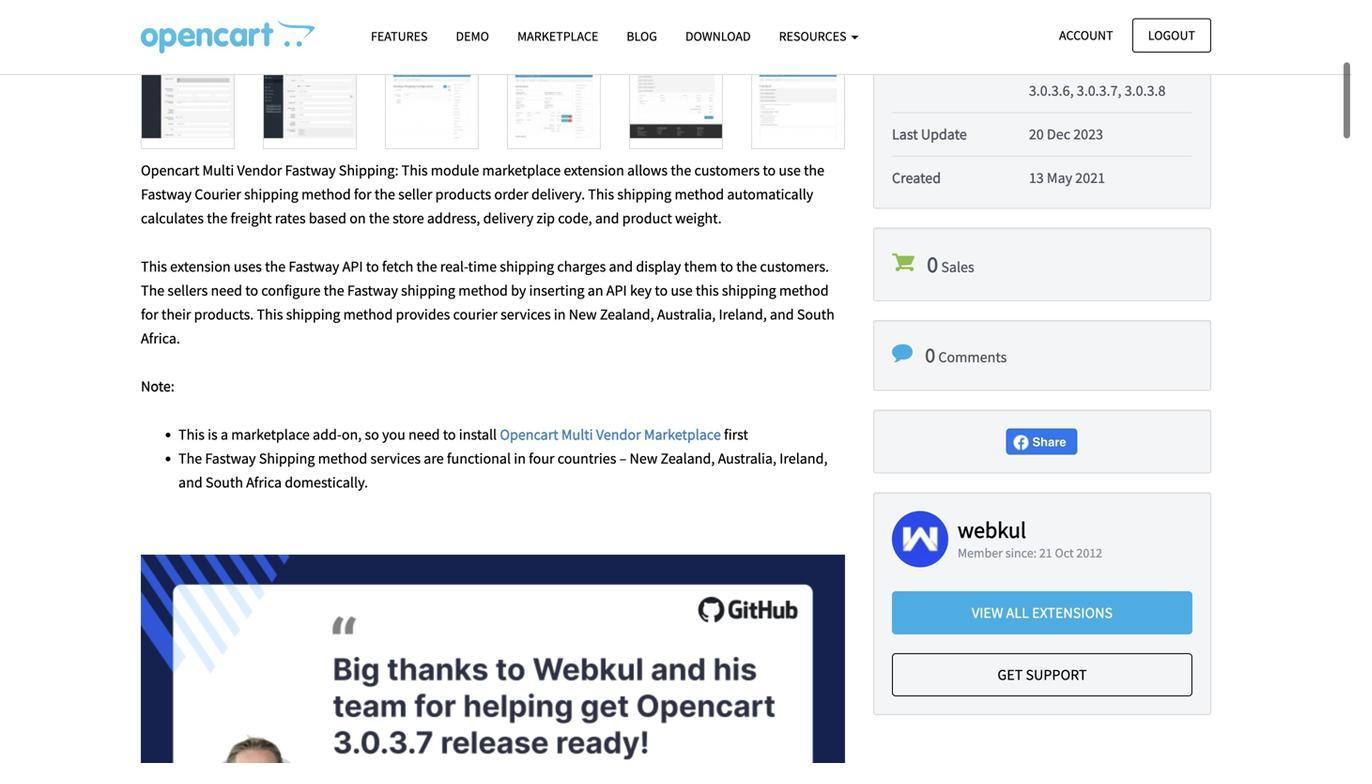Task type: vqa. For each thing, say whether or not it's contained in the screenshot.
the right South
yes



Task type: describe. For each thing, give the bounding box(es) containing it.
order
[[494, 185, 529, 204]]

ireland, inside note: this is a marketplace add-on, so you need to install opencart multi vendor marketplace first the fastway shipping method services are functional in four countries – new zealand, australia, ireland, and south africa domestically.
[[780, 449, 828, 468]]

to inside note: this is a marketplace add-on, so you need to install opencart multi vendor marketplace first the fastway shipping method services are functional in four countries – new zealand, australia, ireland, and south africa domestically.
[[443, 425, 456, 444]]

21
[[1039, 545, 1052, 562]]

automatically
[[727, 185, 813, 204]]

is
[[208, 425, 218, 444]]

shipping up rates
[[244, 185, 298, 204]]

marketplace link
[[503, 20, 613, 53]]

webkul member since: 21 oct 2012
[[958, 516, 1103, 562]]

configure
[[261, 281, 321, 300]]

get
[[998, 666, 1023, 684]]

last
[[892, 125, 918, 144]]

weight.
[[675, 209, 722, 228]]

services inside note: this is a marketplace add-on, so you need to install opencart multi vendor marketplace first the fastway shipping method services are functional in four countries – new zealand, australia, ireland, and south africa domestically.
[[370, 449, 421, 468]]

features
[[371, 28, 428, 45]]

charges
[[557, 257, 606, 276]]

new inside this extension uses the fastway api to fetch the real-time shipping charges and display them to the customers. the sellers need to configure the fastway shipping method by inserting an api key to use this shipping method for their products. this shipping method provides courier services in new zealand, australia, ireland, and south africa.
[[569, 305, 597, 324]]

the down courier on the left top
[[207, 209, 228, 228]]

rates
[[275, 209, 306, 228]]

vendor inside note: this is a marketplace add-on, so you need to install opencart multi vendor marketplace first the fastway shipping method services are functional in four countries – new zealand, australia, ireland, and south africa domestically.
[[596, 425, 641, 444]]

products.
[[194, 305, 254, 324]]

domestically.
[[285, 473, 368, 492]]

display
[[636, 257, 681, 276]]

courier
[[195, 185, 241, 204]]

get support
[[998, 666, 1087, 684]]

provides
[[396, 305, 450, 324]]

2023
[[1074, 125, 1103, 144]]

so
[[365, 425, 379, 444]]

0 for 0 comments
[[925, 342, 935, 368]]

sellers
[[168, 281, 208, 300]]

0 comments
[[925, 342, 1007, 368]]

0 sales
[[927, 250, 974, 279]]

opencart multi vendor marketplace link
[[500, 425, 721, 444]]

ireland, inside this extension uses the fastway api to fetch the real-time shipping charges and display them to the customers. the sellers need to configure the fastway shipping method by inserting an api key to use this shipping method for their products. this shipping method provides courier services in new zealand, australia, ireland, and south africa.
[[719, 305, 767, 324]]

multi inside note: this is a marketplace add-on, so you need to install opencart multi vendor marketplace first the fastway shipping method services are functional in four countries – new zealand, australia, ireland, and south africa domestically.
[[561, 425, 593, 444]]

view
[[972, 604, 1003, 622]]

0 vertical spatial api
[[342, 257, 363, 276]]

in inside note: this is a marketplace add-on, so you need to install opencart multi vendor marketplace first the fastway shipping method services are functional in four countries – new zealand, australia, ireland, and south africa domestically.
[[514, 449, 526, 468]]

fastway up configure
[[289, 257, 339, 276]]

calculates
[[141, 209, 204, 228]]

extension inside "opencart multi vendor fastway shipping: this module marketplace extension allows the customers to use the fastway courier shipping method for the seller products order delivery. this shipping method automatically calculates the freight rates based on the store address, delivery zip code, and product weight."
[[564, 161, 624, 180]]

13 may 2021
[[1029, 169, 1105, 187]]

countries
[[558, 449, 616, 468]]

the inside this extension uses the fastway api to fetch the real-time shipping charges and display them to the customers. the sellers need to configure the fastway shipping method by inserting an api key to use this shipping method for their products. this shipping method provides courier services in new zealand, australia, ireland, and south africa.
[[141, 281, 165, 300]]

fastway down the fetch
[[347, 281, 398, 300]]

by
[[511, 281, 526, 300]]

oct
[[1055, 545, 1074, 562]]

the down the shipping:
[[375, 185, 395, 204]]

inserting
[[529, 281, 585, 300]]

20
[[1029, 125, 1044, 144]]

get support link
[[892, 653, 1193, 697]]

method up based
[[301, 185, 351, 204]]

logout
[[1148, 27, 1195, 44]]

opencart multi vendor fastway shipping image
[[160, 0, 826, 18]]

shipping
[[259, 449, 315, 468]]

this inside note: this is a marketplace add-on, so you need to install opencart multi vendor marketplace first the fastway shipping method services are functional in four countries – new zealand, australia, ireland, and south africa domestically.
[[178, 425, 205, 444]]

products
[[435, 185, 491, 204]]

africa.
[[141, 329, 180, 348]]

method left provides
[[343, 305, 393, 324]]

zip
[[537, 209, 555, 228]]

resources
[[779, 28, 849, 45]]

to inside "opencart multi vendor fastway shipping: this module marketplace extension allows the customers to use the fastway courier shipping method for the seller products order delivery. this shipping method automatically calculates the freight rates based on the store address, delivery zip code, and product weight."
[[763, 161, 776, 180]]

use inside "opencart multi vendor fastway shipping: this module marketplace extension allows the customers to use the fastway courier shipping method for the seller products order delivery. this shipping method automatically calculates the freight rates based on the store address, delivery zip code, and product weight."
[[779, 161, 801, 180]]

and inside note: this is a marketplace add-on, so you need to install opencart multi vendor marketplace first the fastway shipping method services are functional in four countries – new zealand, australia, ireland, and south africa domestically.
[[178, 473, 203, 492]]

–
[[619, 449, 627, 468]]

2012
[[1077, 545, 1103, 562]]

this
[[696, 281, 719, 300]]

this up code,
[[588, 185, 614, 204]]

south inside note: this is a marketplace add-on, so you need to install opencart multi vendor marketplace first the fastway shipping method services are functional in four countries – new zealand, australia, ireland, and south africa domestically.
[[206, 473, 243, 492]]

a
[[221, 425, 228, 444]]

comments
[[938, 348, 1007, 367]]

seller
[[398, 185, 432, 204]]

first
[[724, 425, 748, 444]]

the inside note: this is a marketplace add-on, so you need to install opencart multi vendor marketplace first the fastway shipping method services are functional in four countries – new zealand, australia, ireland, and south africa domestically.
[[178, 449, 202, 468]]

module
[[431, 161, 479, 180]]

shipping:
[[339, 161, 399, 180]]

based
[[309, 209, 347, 228]]

to left the fetch
[[366, 257, 379, 276]]

may
[[1047, 169, 1072, 187]]

the left real-
[[416, 257, 437, 276]]

2021
[[1075, 169, 1105, 187]]

opencart inside "opencart multi vendor fastway shipping: this module marketplace extension allows the customers to use the fastway courier shipping method for the seller products order delivery. this shipping method automatically calculates the freight rates based on the store address, delivery zip code, and product weight."
[[141, 161, 199, 180]]

marketplace inside "opencart multi vendor fastway shipping: this module marketplace extension allows the customers to use the fastway courier shipping method for the seller products order delivery. this shipping method automatically calculates the freight rates based on the store address, delivery zip code, and product weight."
[[482, 161, 561, 180]]

blog link
[[613, 20, 671, 53]]

resources link
[[765, 20, 873, 53]]

shipping down configure
[[286, 305, 340, 324]]

extensions
[[1032, 604, 1113, 622]]

zealand, inside this extension uses the fastway api to fetch the real-time shipping charges and display them to the customers. the sellers need to configure the fastway shipping method by inserting an api key to use this shipping method for their products. this shipping method provides courier services in new zealand, australia, ireland, and south africa.
[[600, 305, 654, 324]]

the right uses
[[265, 257, 286, 276]]

last update
[[892, 125, 967, 144]]

their
[[161, 305, 191, 324]]

shipping up by
[[500, 257, 554, 276]]

vendor inside "opencart multi vendor fastway shipping: this module marketplace extension allows the customers to use the fastway courier shipping method for the seller products order delivery. this shipping method automatically calculates the freight rates based on the store address, delivery zip code, and product weight."
[[237, 161, 282, 180]]

method inside note: this is a marketplace add-on, so you need to install opencart multi vendor marketplace first the fastway shipping method services are functional in four countries – new zealand, australia, ireland, and south africa domestically.
[[318, 449, 367, 468]]

key
[[630, 281, 652, 300]]

comment image
[[892, 343, 913, 364]]

delivery
[[483, 209, 534, 228]]

this down calculates
[[141, 257, 167, 276]]

the up automatically
[[804, 161, 824, 180]]

and up the key
[[609, 257, 633, 276]]

uses
[[234, 257, 262, 276]]

south inside this extension uses the fastway api to fetch the real-time shipping charges and display them to the customers. the sellers need to configure the fastway shipping method by inserting an api key to use this shipping method for their products. this shipping method provides courier services in new zealand, australia, ireland, and south africa.
[[797, 305, 835, 324]]

allows
[[627, 161, 668, 180]]

13
[[1029, 169, 1044, 187]]

freight
[[231, 209, 272, 228]]

store
[[393, 209, 424, 228]]



Task type: locate. For each thing, give the bounding box(es) containing it.
0
[[927, 250, 938, 279], [925, 342, 935, 368]]

need up are
[[408, 425, 440, 444]]

1 vertical spatial extension
[[170, 257, 231, 276]]

need up products.
[[211, 281, 242, 300]]

1 vertical spatial marketplace
[[644, 425, 721, 444]]

south down customers.
[[797, 305, 835, 324]]

all
[[1006, 604, 1029, 622]]

new inside note: this is a marketplace add-on, so you need to install opencart multi vendor marketplace first the fastway shipping method services are functional in four countries – new zealand, australia, ireland, and south africa domestically.
[[630, 449, 658, 468]]

to up automatically
[[763, 161, 776, 180]]

api right an
[[606, 281, 627, 300]]

customers
[[694, 161, 760, 180]]

1 horizontal spatial new
[[630, 449, 658, 468]]

real-
[[440, 257, 468, 276]]

1 vertical spatial services
[[370, 449, 421, 468]]

1 vertical spatial need
[[408, 425, 440, 444]]

1 horizontal spatial for
[[354, 185, 372, 204]]

code,
[[558, 209, 592, 228]]

new down an
[[569, 305, 597, 324]]

marketplace up "shipping"
[[231, 425, 310, 444]]

logout link
[[1132, 18, 1211, 52]]

created
[[892, 169, 941, 187]]

multi up courier on the left top
[[202, 161, 234, 180]]

download
[[685, 28, 751, 45]]

1 vertical spatial opencart
[[500, 425, 558, 444]]

download link
[[671, 20, 765, 53]]

demo
[[456, 28, 489, 45]]

vendor up '–'
[[596, 425, 641, 444]]

1 vertical spatial ireland,
[[780, 449, 828, 468]]

0 horizontal spatial for
[[141, 305, 158, 324]]

on
[[350, 209, 366, 228]]

0 horizontal spatial marketplace
[[517, 28, 598, 45]]

to down uses
[[245, 281, 258, 300]]

services down by
[[501, 305, 551, 324]]

method down on, at the bottom left
[[318, 449, 367, 468]]

1 vertical spatial api
[[606, 281, 627, 300]]

australia, down first
[[718, 449, 777, 468]]

delivery.
[[532, 185, 585, 204]]

0 for 0 sales
[[927, 250, 938, 279]]

africa
[[246, 473, 282, 492]]

1 horizontal spatial marketplace
[[482, 161, 561, 180]]

1 horizontal spatial services
[[501, 305, 551, 324]]

1 vertical spatial the
[[178, 449, 202, 468]]

webkul image
[[892, 511, 948, 567]]

1 vertical spatial multi
[[561, 425, 593, 444]]

0 horizontal spatial api
[[342, 257, 363, 276]]

0 horizontal spatial vendor
[[237, 161, 282, 180]]

0 vertical spatial marketplace
[[517, 28, 598, 45]]

for inside this extension uses the fastway api to fetch the real-time shipping charges and display them to the customers. the sellers need to configure the fastway shipping method by inserting an api key to use this shipping method for their products. this shipping method provides courier services in new zealand, australia, ireland, and south africa.
[[141, 305, 158, 324]]

use up automatically
[[779, 161, 801, 180]]

australia, down this
[[657, 305, 716, 324]]

1 horizontal spatial opencart
[[500, 425, 558, 444]]

1 horizontal spatial marketplace
[[644, 425, 721, 444]]

0 vertical spatial marketplace
[[482, 161, 561, 180]]

this up seller
[[402, 161, 428, 180]]

0 vertical spatial new
[[569, 305, 597, 324]]

method down customers.
[[779, 281, 829, 300]]

1 vertical spatial australia,
[[718, 449, 777, 468]]

1 horizontal spatial south
[[797, 305, 835, 324]]

webkul
[[958, 516, 1026, 544]]

view all extensions link
[[892, 592, 1193, 635]]

0 horizontal spatial need
[[211, 281, 242, 300]]

1 vertical spatial in
[[514, 449, 526, 468]]

opencart - opencart multi vendor fastway shipping image
[[141, 20, 315, 54]]

and down customers.
[[770, 305, 794, 324]]

need inside note: this is a marketplace add-on, so you need to install opencart multi vendor marketplace first the fastway shipping method services are functional in four countries – new zealand, australia, ireland, and south africa domestically.
[[408, 425, 440, 444]]

0 horizontal spatial in
[[514, 449, 526, 468]]

add-
[[313, 425, 342, 444]]

0 horizontal spatial zealand,
[[600, 305, 654, 324]]

1 vertical spatial south
[[206, 473, 243, 492]]

this down configure
[[257, 305, 283, 324]]

0 horizontal spatial ireland,
[[719, 305, 767, 324]]

0 horizontal spatial services
[[370, 449, 421, 468]]

marketplace down opencart multi vendor fastway shipping image
[[517, 28, 598, 45]]

zealand, down the key
[[600, 305, 654, 324]]

australia, inside note: this is a marketplace add-on, so you need to install opencart multi vendor marketplace first the fastway shipping method services are functional in four countries – new zealand, australia, ireland, and south africa domestically.
[[718, 449, 777, 468]]

member
[[958, 545, 1003, 562]]

1 vertical spatial new
[[630, 449, 658, 468]]

0 vertical spatial opencart
[[141, 161, 199, 180]]

shipping up product
[[617, 185, 672, 204]]

0 vertical spatial for
[[354, 185, 372, 204]]

customers.
[[760, 257, 829, 276]]

demo link
[[442, 20, 503, 53]]

australia,
[[657, 305, 716, 324], [718, 449, 777, 468]]

0 vertical spatial use
[[779, 161, 801, 180]]

courier
[[453, 305, 498, 324]]

0 horizontal spatial extension
[[170, 257, 231, 276]]

south left 'africa'
[[206, 473, 243, 492]]

1 horizontal spatial extension
[[564, 161, 624, 180]]

features link
[[357, 20, 442, 53]]

method down time
[[458, 281, 508, 300]]

1 horizontal spatial australia,
[[718, 449, 777, 468]]

0 vertical spatial south
[[797, 305, 835, 324]]

note:
[[141, 377, 175, 396]]

0 vertical spatial in
[[554, 305, 566, 324]]

opencart multi vendor fastway shipping: this module marketplace extension allows the customers to use the fastway courier shipping method for the seller products order delivery. this shipping method automatically calculates the freight rates based on the store address, delivery zip code, and product weight.
[[141, 161, 824, 228]]

0 right comment "icon"
[[925, 342, 935, 368]]

0 horizontal spatial marketplace
[[231, 425, 310, 444]]

0 horizontal spatial use
[[671, 281, 693, 300]]

to right the key
[[655, 281, 668, 300]]

0 horizontal spatial the
[[141, 281, 165, 300]]

sales
[[941, 258, 974, 277]]

time
[[468, 257, 497, 276]]

in inside this extension uses the fastway api to fetch the real-time shipping charges and display them to the customers. the sellers need to configure the fastway shipping method by inserting an api key to use this shipping method for their products. this shipping method provides courier services in new zealand, australia, ireland, and south africa.
[[554, 305, 566, 324]]

this left is
[[178, 425, 205, 444]]

extension up sellers
[[170, 257, 231, 276]]

0 vertical spatial multi
[[202, 161, 234, 180]]

marketplace left first
[[644, 425, 721, 444]]

1 vertical spatial marketplace
[[231, 425, 310, 444]]

multi up countries
[[561, 425, 593, 444]]

install
[[459, 425, 497, 444]]

address,
[[427, 209, 480, 228]]

fastway inside note: this is a marketplace add-on, so you need to install opencart multi vendor marketplace first the fastway shipping method services are functional in four countries – new zealand, australia, ireland, and south africa domestically.
[[205, 449, 256, 468]]

and inside "opencart multi vendor fastway shipping: this module marketplace extension allows the customers to use the fastway courier shipping method for the seller products order delivery. this shipping method automatically calculates the freight rates based on the store address, delivery zip code, and product weight."
[[595, 209, 619, 228]]

marketplace inside note: this is a marketplace add-on, so you need to install opencart multi vendor marketplace first the fastway shipping method services are functional in four countries – new zealand, australia, ireland, and south africa domestically.
[[644, 425, 721, 444]]

1 horizontal spatial api
[[606, 281, 627, 300]]

new
[[569, 305, 597, 324], [630, 449, 658, 468]]

1 vertical spatial vendor
[[596, 425, 641, 444]]

0 vertical spatial zealand,
[[600, 305, 654, 324]]

0 left sales
[[927, 250, 938, 279]]

shipping up provides
[[401, 281, 455, 300]]

0 horizontal spatial multi
[[202, 161, 234, 180]]

need inside this extension uses the fastway api to fetch the real-time shipping charges and display them to the customers. the sellers need to configure the fastway shipping method by inserting an api key to use this shipping method for their products. this shipping method provides courier services in new zealand, australia, ireland, and south africa.
[[211, 281, 242, 300]]

in down inserting
[[554, 305, 566, 324]]

1 vertical spatial use
[[671, 281, 693, 300]]

to
[[763, 161, 776, 180], [366, 257, 379, 276], [720, 257, 733, 276], [245, 281, 258, 300], [655, 281, 668, 300], [443, 425, 456, 444]]

australia, inside this extension uses the fastway api to fetch the real-time shipping charges and display them to the customers. the sellers need to configure the fastway shipping method by inserting an api key to use this shipping method for their products. this shipping method provides courier services in new zealand, australia, ireland, and south africa.
[[657, 305, 716, 324]]

0 vertical spatial australia,
[[657, 305, 716, 324]]

fastway up based
[[285, 161, 336, 180]]

are
[[424, 449, 444, 468]]

opencart up calculates
[[141, 161, 199, 180]]

opencart inside note: this is a marketplace add-on, so you need to install opencart multi vendor marketplace first the fastway shipping method services are functional in four countries – new zealand, australia, ireland, and south africa domestically.
[[500, 425, 558, 444]]

functional
[[447, 449, 511, 468]]

ireland,
[[719, 305, 767, 324], [780, 449, 828, 468]]

1 horizontal spatial zealand,
[[661, 449, 715, 468]]

dec
[[1047, 125, 1071, 144]]

multi inside "opencart multi vendor fastway shipping: this module marketplace extension allows the customers to use the fastway courier shipping method for the seller products order delivery. this shipping method automatically calculates the freight rates based on the store address, delivery zip code, and product weight."
[[202, 161, 234, 180]]

0 vertical spatial the
[[141, 281, 165, 300]]

1 horizontal spatial the
[[178, 449, 202, 468]]

0 horizontal spatial opencart
[[141, 161, 199, 180]]

south
[[797, 305, 835, 324], [206, 473, 243, 492]]

an
[[588, 281, 603, 300]]

20 dec 2023
[[1029, 125, 1103, 144]]

1 horizontal spatial ireland,
[[780, 449, 828, 468]]

fetch
[[382, 257, 413, 276]]

view all extensions
[[972, 604, 1113, 622]]

to right them
[[720, 257, 733, 276]]

for
[[354, 185, 372, 204], [141, 305, 158, 324]]

use left this
[[671, 281, 693, 300]]

the right allows
[[671, 161, 691, 180]]

zealand, inside note: this is a marketplace add-on, so you need to install opencart multi vendor marketplace first the fastway shipping method services are functional in four countries – new zealand, australia, ireland, and south africa domestically.
[[661, 449, 715, 468]]

in left four
[[514, 449, 526, 468]]

0 horizontal spatial south
[[206, 473, 243, 492]]

to left install
[[443, 425, 456, 444]]

zealand, right '–'
[[661, 449, 715, 468]]

for up 'on'
[[354, 185, 372, 204]]

services
[[501, 305, 551, 324], [370, 449, 421, 468]]

fastway up calculates
[[141, 185, 192, 204]]

1 horizontal spatial multi
[[561, 425, 593, 444]]

product
[[622, 209, 672, 228]]

marketplace up order on the left of the page
[[482, 161, 561, 180]]

marketplace inside note: this is a marketplace add-on, so you need to install opencart multi vendor marketplace first the fastway shipping method services are functional in four countries – new zealand, australia, ireland, and south africa domestically.
[[231, 425, 310, 444]]

method up weight.
[[675, 185, 724, 204]]

1 horizontal spatial vendor
[[596, 425, 641, 444]]

extension inside this extension uses the fastway api to fetch the real-time shipping charges and display them to the customers. the sellers need to configure the fastway shipping method by inserting an api key to use this shipping method for their products. this shipping method provides courier services in new zealand, australia, ireland, and south africa.
[[170, 257, 231, 276]]

api left the fetch
[[342, 257, 363, 276]]

this extension uses the fastway api to fetch the real-time shipping charges and display them to the customers. the sellers need to configure the fastway shipping method by inserting an api key to use this shipping method for their products. this shipping method provides courier services in new zealand, australia, ireland, and south africa.
[[141, 257, 835, 348]]

use
[[779, 161, 801, 180], [671, 281, 693, 300]]

0 vertical spatial extension
[[564, 161, 624, 180]]

for up "africa."
[[141, 305, 158, 324]]

cart mini image
[[892, 251, 915, 274]]

account link
[[1043, 18, 1129, 52]]

note: this is a marketplace add-on, so you need to install opencart multi vendor marketplace first the fastway shipping method services are functional in four countries – new zealand, australia, ireland, and south africa domestically.
[[141, 377, 828, 492]]

0 vertical spatial ireland,
[[719, 305, 767, 324]]

support
[[1026, 666, 1087, 684]]

1 horizontal spatial use
[[779, 161, 801, 180]]

this
[[402, 161, 428, 180], [588, 185, 614, 204], [141, 257, 167, 276], [257, 305, 283, 324], [178, 425, 205, 444]]

1 horizontal spatial in
[[554, 305, 566, 324]]

services inside this extension uses the fastway api to fetch the real-time shipping charges and display them to the customers. the sellers need to configure the fastway shipping method by inserting an api key to use this shipping method for their products. this shipping method provides courier services in new zealand, australia, ireland, and south africa.
[[501, 305, 551, 324]]

and right code,
[[595, 209, 619, 228]]

extension up delivery.
[[564, 161, 624, 180]]

and left 'africa'
[[178, 473, 203, 492]]

use inside this extension uses the fastway api to fetch the real-time shipping charges and display them to the customers. the sellers need to configure the fastway shipping method by inserting an api key to use this shipping method for their products. this shipping method provides courier services in new zealand, australia, ireland, and south africa.
[[671, 281, 693, 300]]

0 vertical spatial 0
[[927, 250, 938, 279]]

fastway down the a
[[205, 449, 256, 468]]

new right '–'
[[630, 449, 658, 468]]

and
[[595, 209, 619, 228], [609, 257, 633, 276], [770, 305, 794, 324], [178, 473, 203, 492]]

on,
[[342, 425, 362, 444]]

blog
[[627, 28, 657, 45]]

the right them
[[736, 257, 757, 276]]

vendor up courier on the left top
[[237, 161, 282, 180]]

multi
[[202, 161, 234, 180], [561, 425, 593, 444]]

you
[[382, 425, 405, 444]]

api
[[342, 257, 363, 276], [606, 281, 627, 300]]

for inside "opencart multi vendor fastway shipping: this module marketplace extension allows the customers to use the fastway courier shipping method for the seller products order delivery. this shipping method automatically calculates the freight rates based on the store address, delivery zip code, and product weight."
[[354, 185, 372, 204]]

0 vertical spatial vendor
[[237, 161, 282, 180]]

vendor
[[237, 161, 282, 180], [596, 425, 641, 444]]

1 vertical spatial for
[[141, 305, 158, 324]]

four
[[529, 449, 555, 468]]

services down "you"
[[370, 449, 421, 468]]

0 vertical spatial need
[[211, 281, 242, 300]]

the right configure
[[324, 281, 344, 300]]

0 horizontal spatial australia,
[[657, 305, 716, 324]]

account
[[1059, 27, 1113, 44]]

1 horizontal spatial need
[[408, 425, 440, 444]]

opencart up four
[[500, 425, 558, 444]]

in
[[554, 305, 566, 324], [514, 449, 526, 468]]

need
[[211, 281, 242, 300], [408, 425, 440, 444]]

0 horizontal spatial new
[[569, 305, 597, 324]]

the right 'on'
[[369, 209, 390, 228]]

update
[[921, 125, 967, 144]]

since:
[[1006, 545, 1037, 562]]

shipping right this
[[722, 281, 776, 300]]

1 vertical spatial zealand,
[[661, 449, 715, 468]]

1 vertical spatial 0
[[925, 342, 935, 368]]

0 vertical spatial services
[[501, 305, 551, 324]]



